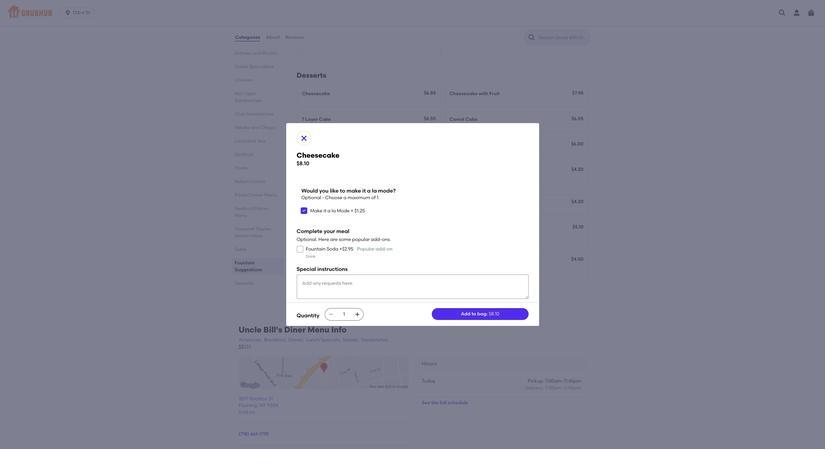 Task type: describe. For each thing, give the bounding box(es) containing it.
hot
[[235, 91, 243, 96]]

dinner for seafood
[[255, 206, 270, 212]]

0 vertical spatial svg image
[[300, 134, 308, 142]]

la inside "would you like to make it a la mode? optional - choose a maximum of 1."
[[372, 188, 377, 194]]

to inside "would you like to make it a la mode? optional - choose a maximum of 1."
[[340, 188, 346, 194]]

optional.
[[297, 237, 318, 243]]

fruit
[[490, 91, 500, 97]]

fountain for fountain suggestions
[[235, 260, 255, 266]]

quantity
[[297, 313, 320, 319]]

horn
[[327, 225, 338, 231]]

steak
[[266, 23, 278, 29]]

reviews button
[[285, 26, 304, 49]]

chocolate horn
[[302, 225, 338, 231]]

would
[[302, 188, 318, 194]]

and for steaks
[[251, 125, 260, 130]]

optional
[[302, 195, 321, 201]]

$4.50
[[572, 257, 584, 262]]

3017 stratton st flushing , ny 11354 0.60 mi
[[239, 397, 278, 416]]

apple turnover
[[302, 200, 336, 205]]

split
[[321, 42, 331, 48]]

carrot cake
[[450, 117, 478, 122]]

hours
[[422, 361, 437, 367]]

0 vertical spatial +
[[351, 208, 354, 214]]

american,
[[239, 338, 262, 343]]

$6.55 for 7 layer cake
[[424, 116, 436, 122]]

corner
[[250, 179, 266, 184]]

mi
[[250, 410, 255, 416]]

breakfast, button
[[264, 337, 287, 344]]

sandwiches button
[[361, 337, 389, 344]]

7
[[302, 117, 305, 122]]

with
[[479, 91, 489, 97]]

add
[[461, 312, 471, 317]]

complete your meal optional. here are some popular add-ons.
[[297, 228, 391, 243]]

info
[[332, 325, 347, 335]]

menu inside 'uncle bill's diner menu info american, breakfast, dinner, lunch specials, salads, sandwiches $$$$$'
[[308, 325, 330, 335]]

$6.00
[[572, 141, 584, 147]]

dinner,
[[289, 338, 304, 343]]

dinner for pasta
[[249, 192, 263, 198]]

delivery:
[[526, 386, 545, 391]]

see
[[422, 401, 431, 406]]

hot open sandwiches
[[235, 91, 262, 103]]

club sandwiches
[[235, 111, 274, 117]]

here
[[319, 237, 329, 243]]

1 $4.20 button from the top
[[446, 163, 588, 190]]

seafood for seafood
[[235, 152, 254, 157]]

-
[[322, 195, 324, 201]]

banana
[[302, 42, 320, 48]]

pasta for pasta
[[235, 165, 248, 171]]

specialties
[[250, 64, 274, 69]]

menu inside seafood dinner menu
[[235, 213, 247, 218]]

schedule
[[448, 401, 469, 406]]

1 vertical spatial it
[[324, 208, 327, 214]]

about
[[266, 35, 280, 40]]

popular
[[353, 237, 370, 243]]

diner
[[285, 325, 306, 335]]

club
[[235, 111, 246, 117]]

Search Uncle Bill's Diner search field
[[538, 35, 589, 41]]

st inside button
[[86, 10, 90, 15]]

(718) 661-1770
[[239, 432, 269, 437]]

and for land
[[247, 138, 256, 144]]

your
[[324, 228, 335, 235]]

maximum
[[348, 195, 371, 201]]

meal
[[337, 228, 350, 235]]

cheesecake $8.10
[[297, 151, 340, 167]]

steaks
[[235, 125, 250, 130]]

suggestions
[[235, 267, 263, 273]]

with whipped cream.
[[302, 267, 350, 272]]

1 vertical spatial add-
[[376, 247, 387, 252]]

would you like to make it a la mode? optional - choose a maximum of 1.
[[302, 188, 396, 201]]

2 horizontal spatial cake
[[466, 117, 478, 122]]

chocolate mousse cake button
[[298, 138, 441, 158]]

1 vertical spatial to
[[472, 312, 477, 317]]

pasta dinner menu
[[235, 192, 277, 198]]

,
[[257, 403, 258, 409]]

with
[[302, 267, 313, 272]]

steaks and chops
[[235, 125, 275, 130]]

full
[[440, 401, 447, 406]]

123rd
[[73, 10, 85, 15]]

stratton
[[249, 397, 268, 402]]

fountain soda + $2.95
[[306, 247, 354, 252]]

soda
[[327, 247, 339, 252]]

chocolate for chocolate horn
[[302, 225, 326, 231]]

breakfast,
[[264, 338, 287, 343]]

categories
[[235, 35, 261, 40]]

1 vertical spatial svg image
[[302, 209, 306, 213]]

see the full schedule
[[422, 401, 469, 406]]

make
[[347, 188, 361, 194]]

seafood dinner menu
[[235, 206, 270, 218]]

0 vertical spatial desserts
[[297, 71, 327, 80]]

sea
[[257, 138, 266, 144]]

$7.45
[[573, 90, 584, 96]]

make it a la mode + $1.25
[[311, 208, 365, 214]]

sides
[[235, 247, 247, 252]]

1770
[[260, 432, 269, 437]]



Task type: locate. For each thing, give the bounding box(es) containing it.
2 vertical spatial sandwiches
[[361, 338, 388, 343]]

2 pasta from the top
[[235, 192, 248, 198]]

to right add at the bottom right of page
[[472, 312, 477, 317]]

0 vertical spatial and
[[253, 50, 262, 56]]

jello
[[302, 257, 313, 263]]

0 horizontal spatial +
[[340, 247, 343, 252]]

0 vertical spatial 7:00am–11:45pm
[[546, 379, 582, 385]]

cake
[[319, 117, 331, 122], [466, 117, 478, 122], [345, 142, 357, 148]]

st up 11354
[[269, 397, 273, 402]]

0 horizontal spatial cake
[[319, 117, 331, 122]]

drink
[[306, 255, 316, 259]]

0 vertical spatial fountain
[[306, 247, 326, 252]]

$6.00 button
[[446, 138, 588, 158]]

2 7:00am–11:45pm from the top
[[546, 386, 582, 391]]

cake right layer
[[319, 117, 331, 122]]

2 $4.20 from the top
[[572, 199, 584, 205]]

2 vertical spatial a
[[328, 208, 331, 214]]

+ left $1.25
[[351, 208, 354, 214]]

reviews
[[286, 35, 304, 40]]

1 horizontal spatial to
[[472, 312, 477, 317]]

sandwiches inside 'uncle bill's diner menu info american, breakfast, dinner, lunch specials, salads, sandwiches $$$$$'
[[361, 338, 388, 343]]

1 horizontal spatial desserts
[[297, 71, 327, 80]]

$5.10
[[573, 225, 584, 230]]

chocolate inside button
[[302, 142, 326, 148]]

turnover
[[317, 200, 336, 205]]

desserts down banana
[[297, 71, 327, 80]]

menu inside gourmet sautes dinner menu
[[251, 233, 263, 239]]

layer
[[306, 117, 318, 122]]

add to bag: $8.10
[[461, 312, 500, 317]]

$1.25
[[355, 208, 365, 214]]

1 vertical spatial +
[[340, 247, 343, 252]]

dinner inside gourmet sautes dinner menu
[[235, 233, 250, 239]]

seafood down land
[[235, 152, 254, 157]]

a right the choose
[[344, 195, 347, 201]]

cheesecake for cheesecake with fruit
[[450, 91, 478, 97]]

$6.55 up $6.00
[[572, 116, 584, 122]]

0 horizontal spatial to
[[340, 188, 346, 194]]

seafood
[[235, 152, 254, 157], [235, 206, 254, 212]]

philly cheese steak
[[235, 23, 278, 29]]

0 horizontal spatial st
[[86, 10, 90, 15]]

add- inside complete your meal optional. here are some popular add-ons.
[[371, 237, 382, 243]]

7:00am–11:45pm right the delivery:
[[546, 386, 582, 391]]

2 $4.20 button from the top
[[446, 195, 588, 215]]

chocolate inside button
[[302, 225, 326, 231]]

chocolate
[[302, 142, 326, 148], [302, 225, 326, 231]]

st right 123rd
[[86, 10, 90, 15]]

dinner inside seafood dinner menu
[[255, 206, 270, 212]]

lunch specials, button
[[306, 337, 341, 344]]

to
[[340, 188, 346, 194], [472, 312, 477, 317]]

$8.10 inside cheesecake $8.10
[[297, 160, 310, 167]]

cake right the carrot
[[466, 117, 478, 122]]

3017
[[239, 397, 248, 402]]

popular add-on
[[358, 247, 393, 252]]

pasta up italian
[[235, 165, 248, 171]]

st inside 3017 stratton st flushing , ny 11354 0.60 mi
[[269, 397, 273, 402]]

seafood down pasta dinner menu
[[235, 206, 254, 212]]

1 vertical spatial and
[[251, 125, 260, 130]]

about button
[[266, 26, 280, 49]]

1 $6.55 from the left
[[424, 116, 436, 122]]

1 horizontal spatial a
[[344, 195, 347, 201]]

$4.20 button up $5.10 button
[[446, 195, 588, 215]]

open
[[244, 91, 257, 96]]

1 vertical spatial dinner
[[255, 206, 270, 212]]

menu down sautes on the bottom left of page
[[251, 233, 263, 239]]

desserts down "suggestions"
[[235, 281, 254, 286]]

italian
[[235, 179, 249, 184]]

1 pasta from the top
[[235, 165, 248, 171]]

cheesecake down chocolate mousse cake
[[297, 151, 340, 159]]

of
[[372, 195, 376, 201]]

2 vertical spatial dinner
[[235, 233, 250, 239]]

banana split
[[302, 42, 331, 48]]

1 vertical spatial pasta
[[235, 192, 248, 198]]

pickup:
[[528, 379, 545, 385]]

on
[[387, 247, 393, 252]]

categories button
[[235, 26, 261, 49]]

cake for 7 layer cake
[[319, 117, 331, 122]]

svg image
[[779, 9, 787, 17], [808, 9, 816, 17], [65, 10, 71, 16], [298, 248, 302, 251], [329, 312, 334, 318], [355, 312, 360, 318]]

0 vertical spatial st
[[86, 10, 90, 15]]

1 7:00am–11:45pm from the top
[[546, 379, 582, 385]]

dinner down pasta dinner menu
[[255, 206, 270, 212]]

fountain up "suggestions"
[[235, 260, 255, 266]]

fountain for fountain soda + $2.95
[[306, 247, 326, 252]]

chicken
[[235, 77, 253, 83]]

pasta
[[235, 165, 248, 171], [235, 192, 248, 198]]

2 seafood from the top
[[235, 206, 254, 212]]

sandwiches down open
[[235, 98, 262, 103]]

0 horizontal spatial a
[[328, 208, 331, 214]]

special instructions
[[297, 267, 348, 273]]

carrot
[[450, 117, 465, 122]]

1 vertical spatial $4.20 button
[[446, 195, 588, 215]]

cheesecake up 7 layer cake
[[302, 91, 330, 97]]

cheesecake for cheesecake $8.10
[[297, 151, 340, 159]]

0 vertical spatial $8.10
[[297, 160, 310, 167]]

land
[[235, 138, 246, 144]]

and left sea at the left top of the page
[[247, 138, 256, 144]]

are
[[331, 237, 338, 243]]

cake inside button
[[345, 142, 357, 148]]

Input item quantity number field
[[337, 309, 352, 321]]

add- up popular add-on
[[371, 237, 382, 243]]

2 vertical spatial and
[[247, 138, 256, 144]]

$8.10 right bag:
[[489, 312, 500, 317]]

0 vertical spatial sandwiches
[[235, 98, 262, 103]]

a up maximum at left
[[368, 188, 371, 194]]

menu down corner
[[265, 192, 277, 198]]

0.60
[[239, 410, 248, 416]]

and for entrees
[[253, 50, 262, 56]]

cheesecake left with
[[450, 91, 478, 97]]

$4.20 up $5.10
[[572, 199, 584, 205]]

svg image down 7
[[300, 134, 308, 142]]

0 vertical spatial add-
[[371, 237, 382, 243]]

0 vertical spatial la
[[372, 188, 377, 194]]

land and sea
[[235, 138, 266, 144]]

0 horizontal spatial fountain
[[235, 260, 255, 266]]

1 horizontal spatial cake
[[345, 142, 357, 148]]

apple turnover button
[[298, 195, 441, 215]]

today
[[422, 379, 436, 385]]

1 vertical spatial chocolate
[[302, 225, 326, 231]]

1 vertical spatial st
[[269, 397, 273, 402]]

1 $4.20 from the top
[[572, 167, 584, 173]]

sautes
[[256, 226, 271, 232]]

(718)
[[239, 432, 249, 437]]

cake for chocolate mousse cake
[[345, 142, 357, 148]]

apple
[[302, 200, 316, 205]]

0 vertical spatial pasta
[[235, 165, 248, 171]]

whipped
[[314, 267, 333, 272]]

1 horizontal spatial st
[[269, 397, 273, 402]]

greek
[[235, 64, 248, 69]]

661-
[[250, 432, 260, 437]]

1 vertical spatial $4.20
[[572, 199, 584, 205]]

salads,
[[343, 338, 359, 343]]

0 horizontal spatial desserts
[[235, 281, 254, 286]]

fountain suggestions
[[235, 260, 263, 273]]

it inside "would you like to make it a la mode? optional - choose a maximum of 1."
[[363, 188, 366, 194]]

add- down ons.
[[376, 247, 387, 252]]

1 seafood from the top
[[235, 152, 254, 157]]

$4.20 down $6.00
[[572, 167, 584, 173]]

1 vertical spatial la
[[332, 208, 336, 214]]

2 chocolate from the top
[[302, 225, 326, 231]]

1 vertical spatial a
[[344, 195, 347, 201]]

uncle
[[239, 325, 262, 335]]

make
[[311, 208, 323, 214]]

search icon image
[[528, 34, 536, 42]]

wraps
[[235, 37, 249, 42]]

pasta for pasta dinner menu
[[235, 192, 248, 198]]

sandwiches right salads,
[[361, 338, 388, 343]]

svg image down apple
[[302, 209, 306, 213]]

specials,
[[321, 338, 341, 343]]

chops
[[261, 125, 275, 130]]

0 horizontal spatial $6.55
[[424, 116, 436, 122]]

la up of
[[372, 188, 377, 194]]

sandwiches
[[235, 98, 262, 103], [247, 111, 274, 117], [361, 338, 388, 343]]

svg image
[[300, 134, 308, 142], [302, 209, 306, 213]]

pasta down italian
[[235, 192, 248, 198]]

complete
[[297, 228, 323, 235]]

1 vertical spatial sandwiches
[[247, 111, 274, 117]]

seafood inside seafood dinner menu
[[235, 206, 254, 212]]

dinner down corner
[[249, 192, 263, 198]]

0 horizontal spatial it
[[324, 208, 327, 214]]

fountain up drink
[[306, 247, 326, 252]]

gourmet
[[235, 226, 255, 232]]

cheese
[[248, 23, 265, 29]]

2 $6.55 from the left
[[572, 116, 584, 122]]

+ right soda
[[340, 247, 343, 252]]

it right make
[[324, 208, 327, 214]]

$6.55 down $6.85
[[424, 116, 436, 122]]

menu up gourmet
[[235, 213, 247, 218]]

dinner down gourmet
[[235, 233, 250, 239]]

mode?
[[378, 188, 396, 194]]

seafood for seafood dinner menu
[[235, 206, 254, 212]]

1 horizontal spatial it
[[363, 188, 366, 194]]

0 horizontal spatial la
[[332, 208, 336, 214]]

la left the mode
[[332, 208, 336, 214]]

0 horizontal spatial $8.10
[[297, 160, 310, 167]]

to right like
[[340, 188, 346, 194]]

1 chocolate from the top
[[302, 142, 326, 148]]

main navigation navigation
[[0, 0, 826, 26]]

7:00am–11:45pm right pickup:
[[546, 379, 582, 385]]

pickup: 7:00am–11:45pm delivery: 7:00am–11:45pm
[[526, 379, 582, 391]]

cheesecake for cheesecake
[[302, 91, 330, 97]]

0 vertical spatial $4.20
[[572, 167, 584, 173]]

menu up lunch specials, button at the left bottom of page
[[308, 325, 330, 335]]

entrees
[[235, 50, 252, 56]]

1 horizontal spatial fountain
[[306, 247, 326, 252]]

and left chops
[[251, 125, 260, 130]]

$6.55 for carrot cake
[[572, 116, 584, 122]]

1.
[[377, 195, 380, 201]]

$5.10 button
[[446, 221, 588, 248]]

it up maximum at left
[[363, 188, 366, 194]]

1 vertical spatial seafood
[[235, 206, 254, 212]]

0 vertical spatial dinner
[[249, 192, 263, 198]]

1 vertical spatial $8.10
[[489, 312, 500, 317]]

fountain
[[306, 247, 326, 252], [235, 260, 255, 266]]

popular
[[358, 247, 375, 252]]

2 horizontal spatial a
[[368, 188, 371, 194]]

fountain inside the fountain suggestions
[[235, 260, 255, 266]]

and left roasts
[[253, 50, 262, 56]]

cake right mousse
[[345, 142, 357, 148]]

ons.
[[382, 237, 391, 243]]

1 horizontal spatial la
[[372, 188, 377, 194]]

1 vertical spatial desserts
[[235, 281, 254, 286]]

svg image inside 123rd st button
[[65, 10, 71, 16]]

7 layer cake
[[302, 117, 331, 122]]

1 horizontal spatial $6.55
[[572, 116, 584, 122]]

1 horizontal spatial +
[[351, 208, 354, 214]]

chocolate up cheesecake $8.10
[[302, 142, 326, 148]]

lunch
[[306, 338, 320, 343]]

0 vertical spatial chocolate
[[302, 142, 326, 148]]

cheesecake with fruit
[[450, 91, 500, 97]]

$8.10 up 'would'
[[297, 160, 310, 167]]

a down turnover
[[328, 208, 331, 214]]

chocolate up optional.
[[302, 225, 326, 231]]

123rd st button
[[60, 8, 97, 18]]

1 vertical spatial 7:00am–11:45pm
[[546, 386, 582, 391]]

ny
[[260, 403, 266, 409]]

1 horizontal spatial $8.10
[[489, 312, 500, 317]]

$4.20 button down "$6.00" button
[[446, 163, 588, 190]]

Special instructions text field
[[297, 275, 529, 300]]

cream.
[[334, 267, 350, 272]]

0 vertical spatial $4.20 button
[[446, 163, 588, 190]]

0 vertical spatial it
[[363, 188, 366, 194]]

0 vertical spatial seafood
[[235, 152, 254, 157]]

$$$$$
[[239, 345, 252, 351]]

italian corner
[[235, 179, 266, 184]]

sandwiches up steaks and chops in the left of the page
[[247, 111, 274, 117]]

$4.20
[[572, 167, 584, 173], [572, 199, 584, 205]]

greek specialties
[[235, 64, 274, 69]]

1 vertical spatial fountain
[[235, 260, 255, 266]]

0 vertical spatial to
[[340, 188, 346, 194]]

desserts
[[297, 71, 327, 80], [235, 281, 254, 286]]

chocolate for chocolate mousse cake
[[302, 142, 326, 148]]

0 vertical spatial a
[[368, 188, 371, 194]]

banana split button
[[298, 38, 441, 58]]



Task type: vqa. For each thing, say whether or not it's contained in the screenshot.
Picks
no



